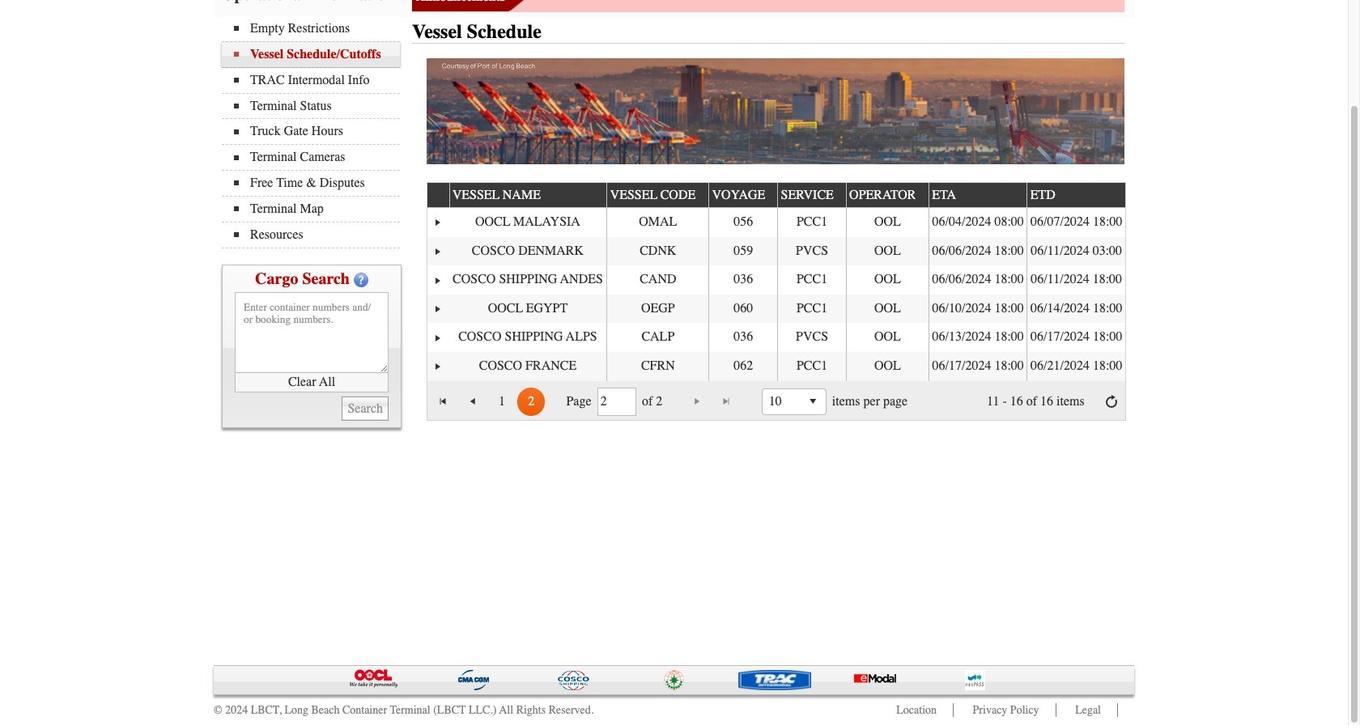Task type: locate. For each thing, give the bounding box(es) containing it.
2 row from the top
[[427, 208, 1126, 237]]

7 row from the top
[[427, 352, 1126, 381]]

menu bar
[[222, 16, 408, 248]]

Page sizes drop down field
[[762, 389, 827, 415]]

go to the first page image
[[437, 396, 450, 408]]

cell
[[449, 208, 607, 237], [607, 208, 709, 237], [709, 208, 778, 237], [778, 208, 846, 237], [846, 208, 929, 237], [929, 208, 1027, 237], [1027, 208, 1126, 237], [449, 237, 607, 266], [607, 237, 709, 266], [709, 237, 778, 266], [778, 237, 846, 266], [846, 237, 929, 266], [929, 237, 1027, 266], [1027, 237, 1126, 266], [449, 266, 607, 295], [607, 266, 709, 295], [709, 266, 778, 295], [778, 266, 846, 295], [846, 266, 929, 295], [929, 266, 1027, 295], [1027, 266, 1126, 295], [449, 295, 607, 323], [607, 295, 709, 323], [709, 295, 778, 323], [778, 295, 846, 323], [846, 295, 929, 323], [929, 295, 1027, 323], [1027, 295, 1126, 323], [449, 323, 607, 352], [607, 323, 709, 352], [709, 323, 778, 352], [778, 323, 846, 352], [846, 323, 929, 352], [929, 323, 1027, 352], [1027, 323, 1126, 352], [449, 352, 607, 381], [607, 352, 709, 381], [709, 352, 778, 381], [778, 352, 846, 381], [846, 352, 929, 381], [929, 352, 1027, 381], [1027, 352, 1126, 381]]

5 row from the top
[[427, 295, 1126, 323]]

None submit
[[342, 396, 389, 421]]

4 row from the top
[[427, 266, 1126, 295]]

column header
[[427, 183, 449, 208]]

row group
[[427, 208, 1126, 381]]

refresh image
[[1105, 396, 1118, 408]]

tree grid
[[427, 181, 1127, 381]]

row
[[427, 181, 1127, 208], [427, 208, 1126, 237], [427, 237, 1126, 266], [427, 266, 1126, 295], [427, 295, 1126, 323], [427, 323, 1126, 352], [427, 352, 1126, 381]]



Task type: vqa. For each thing, say whether or not it's contained in the screenshot.
first row from the bottom of the page
yes



Task type: describe. For each thing, give the bounding box(es) containing it.
3 row from the top
[[427, 237, 1126, 266]]

1 row from the top
[[427, 181, 1127, 208]]

Enter container numbers and/ or booking numbers.  text field
[[235, 292, 389, 373]]

6 row from the top
[[427, 323, 1126, 352]]

Page 2 field
[[601, 390, 633, 414]]

go to the previous page image
[[466, 396, 479, 408]]

page navigation, page 2 of 2 application
[[427, 381, 1126, 421]]



